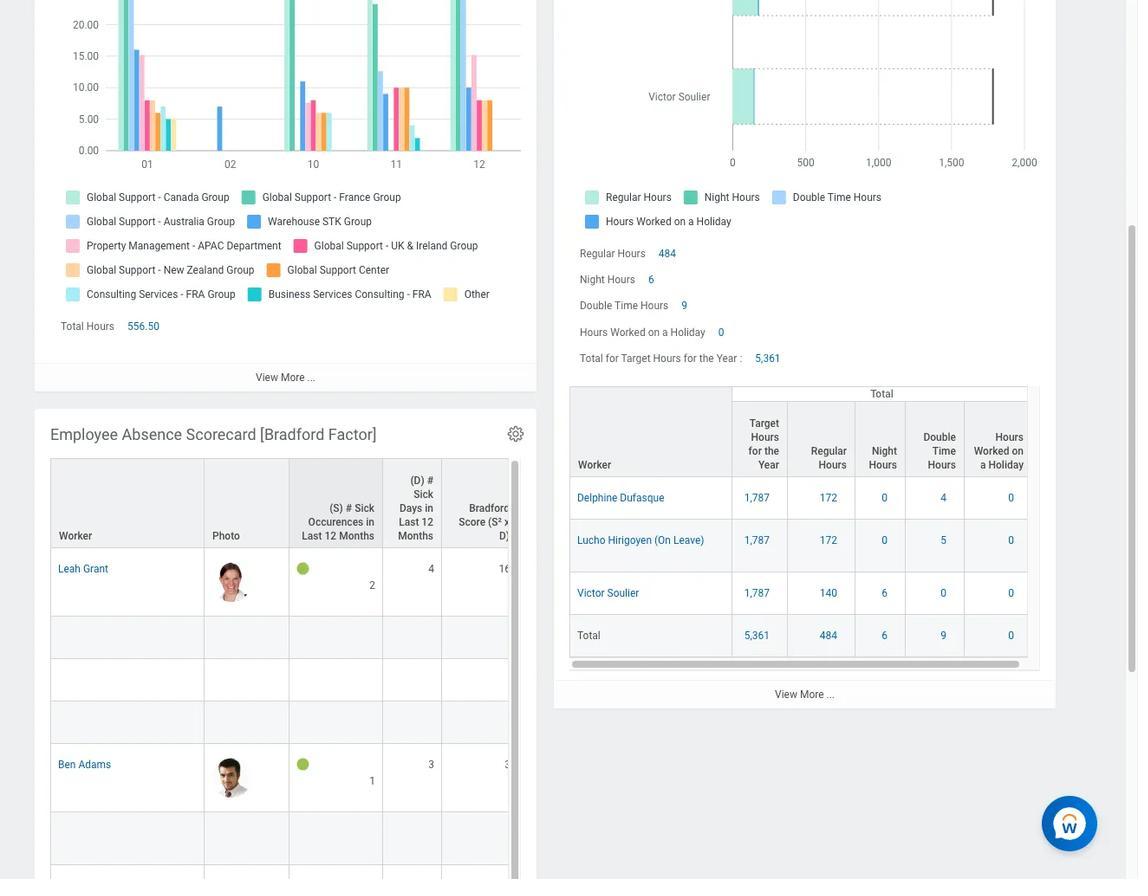 Task type: describe. For each thing, give the bounding box(es) containing it.
# for (s)
[[346, 503, 352, 515]]

worked inside popup button
[[974, 445, 1009, 458]]

0 vertical spatial double
[[580, 300, 612, 312]]

night hours button
[[856, 402, 905, 477]]

1 horizontal spatial 484 button
[[820, 629, 840, 643]]

2 3 from the left
[[505, 760, 511, 772]]

1,787 button for victor soulier
[[744, 587, 772, 601]]

0 horizontal spatial regular hours
[[580, 248, 646, 260]]

0 horizontal spatial regular
[[580, 248, 615, 260]]

4 inside employee absence scorecard [bradford factor] element
[[428, 564, 434, 576]]

0 vertical spatial worked
[[610, 326, 646, 339]]

172 for 5
[[820, 535, 837, 547]]

1,787 button for lucho hirigoyen (on leave)
[[744, 534, 772, 548]]

victor
[[577, 588, 605, 600]]

6 for 1,787
[[882, 588, 888, 600]]

view more ... link for yearly hours workers summary element
[[554, 681, 1056, 709]]

employee
[[50, 426, 118, 444]]

0 vertical spatial 9 button
[[682, 299, 690, 313]]

days
[[400, 503, 422, 515]]

1,787 for victor soulier
[[744, 588, 770, 600]]

140 button
[[820, 587, 840, 601]]

view for yearly hours workers summary element's view more ... link
[[775, 689, 797, 701]]

row containing (d) # sick days in last 12 months
[[50, 459, 917, 550]]

double time hours inside popup button
[[924, 432, 956, 471]]

[bradford
[[260, 426, 325, 444]]

4 button
[[941, 491, 949, 505]]

score
[[459, 517, 486, 529]]

yearly hours workers summary element
[[554, 0, 1056, 709]]

on inside popup button
[[1012, 445, 1024, 458]]

556.50 button
[[127, 320, 162, 334]]

adams
[[78, 760, 111, 772]]

2
[[370, 580, 375, 592]]

(s) # sick occurences in last 12 months button
[[290, 460, 382, 548]]

target hours for the year column header
[[733, 387, 788, 478]]

5
[[941, 535, 947, 547]]

soulier
[[607, 588, 639, 600]]

bradford score  (s² x d) button
[[442, 460, 518, 548]]

0 vertical spatial 6 button
[[648, 273, 657, 287]]

484 for the topmost 484 'button'
[[659, 248, 676, 260]]

lucho hirigoyen (on leave)
[[577, 535, 704, 547]]

row containing victor soulier
[[570, 573, 1032, 616]]

night hours inside popup button
[[869, 445, 897, 471]]

double time hours button
[[906, 402, 964, 477]]

1 vertical spatial 5,361
[[744, 630, 770, 642]]

last for occurences
[[302, 531, 322, 543]]

hirigoyen
[[608, 535, 652, 547]]

months for days
[[398, 531, 433, 543]]

occurences
[[308, 517, 363, 529]]

(s) # sick occurences in last 12 months column header
[[290, 459, 383, 550]]

0 vertical spatial 5,361
[[755, 353, 781, 365]]

(d)
[[410, 475, 424, 487]]

(d) # sick days in last 12 months
[[398, 475, 433, 543]]

leah grant
[[58, 564, 108, 576]]

0 horizontal spatial for
[[606, 353, 619, 365]]

bradford
[[469, 503, 510, 515]]

172 for 4
[[820, 492, 837, 504]]

sick for occurences
[[355, 503, 374, 515]]

(s²
[[488, 517, 502, 529]]

172 button for 4
[[820, 491, 840, 505]]

target hours for the year button
[[733, 402, 787, 477]]

time inside double time hours popup button
[[933, 445, 956, 458]]

double time hours column header
[[906, 387, 965, 478]]

0 vertical spatial night
[[580, 274, 605, 286]]

configure employee absence scorecard [bradford factor] image
[[506, 425, 525, 444]]

1 horizontal spatial 9 button
[[941, 629, 949, 643]]

employee absence scorecard [bradford factor] element
[[35, 409, 917, 880]]

hours worked on a holiday button
[[965, 402, 1032, 477]]

victor soulier
[[577, 588, 639, 600]]

0 horizontal spatial year
[[717, 353, 737, 365]]

regular hours inside popup button
[[811, 445, 847, 471]]

row containing ben adams
[[50, 745, 917, 813]]

delphine
[[577, 492, 618, 504]]

view more ... link for overtime trending by month element
[[35, 363, 537, 392]]

dufasque
[[620, 492, 664, 504]]

1,787 for delphine dufasque
[[744, 492, 770, 504]]

overtime trending by month element
[[35, 0, 537, 392]]

140
[[820, 588, 837, 600]]

total for total element
[[577, 630, 601, 642]]

more for yearly hours workers summary element
[[800, 689, 824, 701]]

scorecard
[[186, 426, 256, 444]]

5 button
[[941, 534, 949, 548]]

0 vertical spatial target
[[621, 353, 651, 365]]

1 horizontal spatial for
[[684, 353, 697, 365]]

employee absence scorecard [bradford factor]
[[50, 426, 377, 444]]

0 horizontal spatial worker column header
[[50, 459, 205, 550]]

0 horizontal spatial holiday
[[671, 326, 705, 339]]

(on
[[654, 535, 671, 547]]

1,787 for lucho hirigoyen (on leave)
[[744, 535, 770, 547]]

factor]
[[328, 426, 377, 444]]

0 vertical spatial a
[[662, 326, 668, 339]]

grant
[[83, 564, 108, 576]]

6 button for 1,787
[[882, 587, 890, 601]]

delphine dufasque
[[577, 492, 664, 504]]

total hours
[[61, 321, 114, 333]]

0 vertical spatial 484 button
[[659, 247, 679, 261]]

view for overtime trending by month element view more ... link
[[256, 372, 278, 384]]

bradford score  (s² x d)
[[459, 503, 510, 543]]

regular inside popup button
[[811, 445, 847, 458]]



Task type: vqa. For each thing, say whether or not it's contained in the screenshot.


Task type: locate. For each thing, give the bounding box(es) containing it.
hours worked on a holiday up total for target hours for the year :
[[580, 326, 705, 339]]

months down the occurences
[[339, 531, 374, 543]]

1 vertical spatial 1,787
[[744, 535, 770, 547]]

0 vertical spatial night hours
[[580, 274, 635, 286]]

1 horizontal spatial regular hours
[[811, 445, 847, 471]]

0 horizontal spatial ...
[[307, 372, 316, 384]]

hours inside overtime trending by month element
[[86, 321, 114, 333]]

in for occurences
[[366, 517, 374, 529]]

view inside yearly hours workers summary element
[[775, 689, 797, 701]]

months for occurences
[[339, 531, 374, 543]]

1 vertical spatial the
[[764, 445, 779, 458]]

0 horizontal spatial 12
[[325, 531, 336, 543]]

1 horizontal spatial worker column header
[[570, 387, 733, 478]]

regular hours column header
[[788, 387, 856, 478]]

employee's photo (leah grant) image
[[212, 563, 251, 603]]

0 vertical spatial 6
[[648, 274, 654, 286]]

view more ... for yearly hours workers summary element's view more ... link
[[775, 689, 835, 701]]

1 vertical spatial sick
[[355, 503, 374, 515]]

0 horizontal spatial worked
[[610, 326, 646, 339]]

total
[[61, 321, 84, 333], [580, 353, 603, 365], [871, 388, 894, 400], [577, 630, 601, 642]]

worker column header
[[570, 387, 733, 478], [50, 459, 205, 550]]

leah grant link
[[58, 560, 108, 576]]

hours worked on a holiday inside popup button
[[974, 432, 1024, 471]]

0 vertical spatial 1,787 button
[[744, 491, 772, 505]]

d)
[[499, 531, 510, 543]]

the left 'regular hours' popup button
[[764, 445, 779, 458]]

year inside target hours for the year
[[758, 459, 779, 471]]

lucho
[[577, 535, 606, 547]]

in for days
[[425, 503, 433, 515]]

3
[[428, 760, 434, 772], [505, 760, 511, 772]]

0 vertical spatial 5,361 button
[[755, 352, 783, 366]]

row containing delphine dufasque
[[570, 478, 1032, 520]]

1 vertical spatial 172 button
[[820, 534, 840, 548]]

1 horizontal spatial regular
[[811, 445, 847, 458]]

0 vertical spatial regular
[[580, 248, 615, 260]]

12 for days
[[422, 517, 433, 529]]

172 button up 140
[[820, 534, 840, 548]]

last
[[399, 517, 419, 529], [302, 531, 322, 543]]

1 vertical spatial 9
[[941, 630, 947, 642]]

(d) # sick days in last 12 months button
[[383, 460, 441, 548]]

target hours for the year
[[749, 418, 779, 471]]

... for overtime trending by month element view more ... link
[[307, 372, 316, 384]]

1 vertical spatial view
[[775, 689, 797, 701]]

employee's photo (ben adams) image
[[212, 759, 251, 799]]

1,787 button down target hours for the year
[[744, 491, 772, 505]]

(s) # sick occurences in last 12 months
[[302, 503, 374, 543]]

5,361
[[755, 353, 781, 365], [744, 630, 770, 642]]

172 up 140
[[820, 535, 837, 547]]

12 down the occurences
[[325, 531, 336, 543]]

1 vertical spatial year
[[758, 459, 779, 471]]

1 172 from the top
[[820, 492, 837, 504]]

0 vertical spatial view
[[256, 372, 278, 384]]

# inside (s) # sick occurences in last 12 months
[[346, 503, 352, 515]]

row containing lucho hirigoyen (on leave)
[[570, 520, 1032, 573]]

12
[[422, 517, 433, 529], [325, 531, 336, 543]]

hours inside regular hours
[[819, 459, 847, 471]]

1 horizontal spatial view more ... link
[[554, 681, 1056, 709]]

0 horizontal spatial more
[[281, 372, 305, 384]]

double time hours up total for target hours for the year :
[[580, 300, 669, 312]]

9
[[682, 300, 687, 312], [941, 630, 947, 642]]

1 vertical spatial hours worked on a holiday
[[974, 432, 1024, 471]]

a up total for target hours for the year :
[[662, 326, 668, 339]]

worker button up dufasque
[[570, 387, 732, 477]]

2 vertical spatial 1,787 button
[[744, 587, 772, 601]]

in
[[425, 503, 433, 515], [366, 517, 374, 529]]

1 vertical spatial #
[[346, 503, 352, 515]]

0 horizontal spatial view
[[256, 372, 278, 384]]

2 months from the left
[[398, 531, 433, 543]]

6
[[648, 274, 654, 286], [882, 588, 888, 600], [882, 630, 888, 642]]

0
[[718, 326, 724, 339], [882, 492, 888, 504], [1008, 492, 1014, 504], [882, 535, 888, 547], [1008, 535, 1014, 547], [941, 588, 947, 600], [1008, 588, 1014, 600], [1008, 630, 1014, 642]]

# inside (d) # sick days in last 12 months
[[427, 475, 433, 487]]

on up total for target hours for the year :
[[648, 326, 660, 339]]

:
[[740, 353, 742, 365]]

for
[[606, 353, 619, 365], [684, 353, 697, 365], [749, 445, 762, 458]]

year left 'regular hours' popup button
[[758, 459, 779, 471]]

0 horizontal spatial night hours
[[580, 274, 635, 286]]

double left hours worked on a holiday popup button
[[924, 432, 956, 444]]

0 horizontal spatial view more ... link
[[35, 363, 537, 392]]

absence
[[122, 426, 182, 444]]

lucho hirigoyen (on leave) link
[[577, 531, 704, 547]]

2 172 button from the top
[[820, 534, 840, 548]]

1 horizontal spatial night hours
[[869, 445, 897, 471]]

double time hours
[[580, 300, 669, 312], [924, 432, 956, 471]]

0 horizontal spatial 4
[[428, 564, 434, 576]]

row containing leah grant
[[50, 549, 917, 617]]

worked right double time hours popup button
[[974, 445, 1009, 458]]

9 button
[[682, 299, 690, 313], [941, 629, 949, 643]]

sick down (d)
[[414, 489, 433, 501]]

1 vertical spatial 5,361 button
[[744, 629, 772, 643]]

16
[[499, 564, 511, 576]]

0 vertical spatial in
[[425, 503, 433, 515]]

the left :
[[699, 353, 714, 365]]

night hours
[[580, 274, 635, 286], [869, 445, 897, 471]]

1 horizontal spatial 9
[[941, 630, 947, 642]]

ben
[[58, 760, 76, 772]]

a inside popup button
[[980, 459, 986, 471]]

1 vertical spatial view more ...
[[775, 689, 835, 701]]

2 172 from the top
[[820, 535, 837, 547]]

1 vertical spatial on
[[1012, 445, 1024, 458]]

1
[[370, 776, 375, 788]]

0 vertical spatial year
[[717, 353, 737, 365]]

1 vertical spatial more
[[800, 689, 824, 701]]

1 horizontal spatial worked
[[974, 445, 1009, 458]]

484 for rightmost 484 'button'
[[820, 630, 837, 642]]

0 vertical spatial on
[[648, 326, 660, 339]]

double
[[580, 300, 612, 312], [924, 432, 956, 444]]

2 vertical spatial 6
[[882, 630, 888, 642]]

4 inside button
[[941, 492, 947, 504]]

1,787 right leave)
[[744, 535, 770, 547]]

worker up delphine
[[578, 459, 611, 471]]

# right (s)
[[346, 503, 352, 515]]

1,787 left 140
[[744, 588, 770, 600]]

1,787
[[744, 492, 770, 504], [744, 535, 770, 547], [744, 588, 770, 600]]

night inside night hours
[[872, 445, 897, 458]]

# for (d)
[[427, 475, 433, 487]]

1,787 button right leave)
[[744, 534, 772, 548]]

view
[[256, 372, 278, 384], [775, 689, 797, 701]]

sick right (s)
[[355, 503, 374, 515]]

hours inside popup button
[[928, 459, 956, 471]]

... inside overtime trending by month element
[[307, 372, 316, 384]]

for inside target hours for the year
[[749, 445, 762, 458]]

total for target hours for the year :
[[580, 353, 742, 365]]

172 down 'regular hours' popup button
[[820, 492, 837, 504]]

1 vertical spatial regular
[[811, 445, 847, 458]]

more inside overtime trending by month element
[[281, 372, 305, 384]]

4
[[941, 492, 947, 504], [428, 564, 434, 576]]

last inside (d) # sick days in last 12 months
[[399, 517, 419, 529]]

row
[[570, 387, 1032, 478], [570, 387, 1032, 478], [50, 459, 917, 550], [570, 478, 1032, 520], [570, 520, 1032, 573], [50, 549, 917, 617], [570, 573, 1032, 616], [570, 616, 1032, 658], [50, 617, 917, 660], [50, 660, 917, 702], [50, 702, 917, 745], [50, 745, 917, 813], [50, 813, 917, 866], [50, 866, 917, 880]]

holiday right double time hours popup button
[[989, 459, 1024, 471]]

1 horizontal spatial months
[[398, 531, 433, 543]]

1 3 from the left
[[428, 760, 434, 772]]

night hours column header
[[856, 387, 906, 478]]

0 vertical spatial worker
[[578, 459, 611, 471]]

delphine dufasque link
[[577, 489, 664, 504]]

172 button
[[820, 491, 840, 505], [820, 534, 840, 548]]

1 172 button from the top
[[820, 491, 840, 505]]

1 horizontal spatial holiday
[[989, 459, 1024, 471]]

2 1,787 button from the top
[[744, 534, 772, 548]]

months inside (d) # sick days in last 12 months popup button
[[398, 531, 433, 543]]

photo
[[212, 531, 240, 543]]

172
[[820, 492, 837, 504], [820, 535, 837, 547]]

1 vertical spatial 172
[[820, 535, 837, 547]]

0 vertical spatial more
[[281, 372, 305, 384]]

double inside popup button
[[924, 432, 956, 444]]

1,787 button
[[744, 491, 772, 505], [744, 534, 772, 548], [744, 587, 772, 601]]

1 horizontal spatial double
[[924, 432, 956, 444]]

(d) # sick days in last 12 months column header
[[383, 459, 442, 550]]

1 horizontal spatial more
[[800, 689, 824, 701]]

holiday up total for target hours for the year :
[[671, 326, 705, 339]]

in right days
[[425, 503, 433, 515]]

the inside target hours for the year
[[764, 445, 779, 458]]

total inside 'popup button'
[[871, 388, 894, 400]]

556.50
[[127, 321, 159, 333]]

hours worked on a holiday
[[580, 326, 705, 339], [974, 432, 1024, 471]]

1 horizontal spatial 12
[[422, 517, 433, 529]]

hours inside target hours for the year
[[751, 432, 779, 444]]

172 button for 5
[[820, 534, 840, 548]]

0 vertical spatial view more ...
[[256, 372, 316, 384]]

more for overtime trending by month element
[[281, 372, 305, 384]]

in inside (d) # sick days in last 12 months
[[425, 503, 433, 515]]

hours
[[618, 248, 646, 260], [607, 274, 635, 286], [641, 300, 669, 312], [86, 321, 114, 333], [580, 326, 608, 339], [653, 353, 681, 365], [751, 432, 779, 444], [996, 432, 1024, 444], [819, 459, 847, 471], [869, 459, 897, 471], [928, 459, 956, 471]]

1 1,787 button from the top
[[744, 491, 772, 505]]

1,787 down target hours for the year
[[744, 492, 770, 504]]

worker column header up grant
[[50, 459, 205, 550]]

0 horizontal spatial on
[[648, 326, 660, 339]]

12 inside (s) # sick occurences in last 12 months
[[325, 531, 336, 543]]

1 horizontal spatial in
[[425, 503, 433, 515]]

last down days
[[399, 517, 419, 529]]

9 for the top 9 'button'
[[682, 300, 687, 312]]

0 horizontal spatial 484
[[659, 248, 676, 260]]

0 vertical spatial regular hours
[[580, 248, 646, 260]]

worker inside employee absence scorecard [bradford factor] element
[[59, 531, 92, 543]]

0 horizontal spatial night
[[580, 274, 605, 286]]

view inside overtime trending by month element
[[256, 372, 278, 384]]

12 down days
[[422, 517, 433, 529]]

photo button
[[205, 460, 289, 548]]

1 1,787 from the top
[[744, 492, 770, 504]]

... for yearly hours workers summary element's view more ... link
[[827, 689, 835, 701]]

on right double time hours popup button
[[1012, 445, 1024, 458]]

months
[[339, 531, 374, 543], [398, 531, 433, 543]]

1 horizontal spatial 484
[[820, 630, 837, 642]]

ben adams
[[58, 760, 111, 772]]

1 horizontal spatial worker button
[[570, 387, 732, 477]]

5,361 button
[[755, 352, 783, 366], [744, 629, 772, 643]]

0 horizontal spatial target
[[621, 353, 651, 365]]

1 horizontal spatial view more ...
[[775, 689, 835, 701]]

hours worked on a holiday right double time hours popup button
[[974, 432, 1024, 471]]

sick inside (s) # sick occurences in last 12 months
[[355, 503, 374, 515]]

1,787 button for delphine dufasque
[[744, 491, 772, 505]]

1 horizontal spatial double time hours
[[924, 432, 956, 471]]

3 1,787 button from the top
[[744, 587, 772, 601]]

the
[[699, 353, 714, 365], [764, 445, 779, 458]]

worker button up grant
[[51, 460, 204, 548]]

year
[[717, 353, 737, 365], [758, 459, 779, 471]]

regular
[[580, 248, 615, 260], [811, 445, 847, 458]]

total for total for target hours for the year :
[[580, 353, 603, 365]]

view more ...
[[256, 372, 316, 384], [775, 689, 835, 701]]

time up the 4 button
[[933, 445, 956, 458]]

holiday
[[671, 326, 705, 339], [989, 459, 1024, 471]]

worker up leah grant link
[[59, 531, 92, 543]]

worked up total for target hours for the year :
[[610, 326, 646, 339]]

1 months from the left
[[339, 531, 374, 543]]

0 vertical spatial double time hours
[[580, 300, 669, 312]]

year left :
[[717, 353, 737, 365]]

1 vertical spatial holiday
[[989, 459, 1024, 471]]

double up total for target hours for the year :
[[580, 300, 612, 312]]

view more ... inside yearly hours workers summary element
[[775, 689, 835, 701]]

a right double time hours popup button
[[980, 459, 986, 471]]

more inside yearly hours workers summary element
[[800, 689, 824, 701]]

total inside overtime trending by month element
[[61, 321, 84, 333]]

1 vertical spatial last
[[302, 531, 322, 543]]

0 horizontal spatial 9
[[682, 300, 687, 312]]

1 vertical spatial a
[[980, 459, 986, 471]]

0 horizontal spatial hours worked on a holiday
[[580, 326, 705, 339]]

last down the occurences
[[302, 531, 322, 543]]

12 for occurences
[[325, 531, 336, 543]]

a
[[662, 326, 668, 339], [980, 459, 986, 471]]

172 button down 'regular hours' popup button
[[820, 491, 840, 505]]

0 vertical spatial holiday
[[671, 326, 705, 339]]

0 vertical spatial 484
[[659, 248, 676, 260]]

in right the occurences
[[366, 517, 374, 529]]

1 vertical spatial time
[[933, 445, 956, 458]]

worker button inside row
[[51, 460, 204, 548]]

1 vertical spatial 12
[[325, 531, 336, 543]]

view more ... for overtime trending by month element view more ... link
[[256, 372, 316, 384]]

1 vertical spatial night hours
[[869, 445, 897, 471]]

worker
[[578, 459, 611, 471], [59, 531, 92, 543]]

worker button for target hours for the year "column header"
[[570, 387, 732, 477]]

0 vertical spatial 172
[[820, 492, 837, 504]]

last inside (s) # sick occurences in last 12 months
[[302, 531, 322, 543]]

1 horizontal spatial last
[[399, 517, 419, 529]]

4 down (d) # sick days in last 12 months
[[428, 564, 434, 576]]

484 button
[[659, 247, 679, 261], [820, 629, 840, 643]]

leah
[[58, 564, 81, 576]]

target
[[621, 353, 651, 365], [750, 418, 779, 430]]

worker button for row containing leah grant
[[51, 460, 204, 548]]

... inside yearly hours workers summary element
[[827, 689, 835, 701]]

cell
[[50, 617, 205, 660], [205, 617, 290, 660], [290, 617, 383, 660], [383, 617, 442, 660], [442, 617, 518, 660], [50, 660, 205, 702], [205, 660, 290, 702], [290, 660, 383, 702], [383, 660, 442, 702], [442, 660, 518, 702], [50, 702, 205, 745], [205, 702, 290, 745], [290, 702, 383, 745], [383, 702, 442, 745], [442, 702, 518, 745], [50, 813, 205, 866], [205, 813, 290, 866], [290, 813, 383, 866], [383, 813, 442, 866], [442, 813, 518, 866], [50, 866, 205, 880], [205, 866, 290, 880], [290, 866, 383, 880], [383, 866, 442, 880], [442, 866, 518, 880]]

0 horizontal spatial 9 button
[[682, 299, 690, 313]]

0 horizontal spatial months
[[339, 531, 374, 543]]

in inside (s) # sick occurences in last 12 months
[[366, 517, 374, 529]]

regular hours button
[[788, 402, 855, 477]]

1,787 button left 140
[[744, 587, 772, 601]]

total element
[[577, 627, 601, 642]]

double time hours up the 4 button
[[924, 432, 956, 471]]

regular hours
[[580, 248, 646, 260], [811, 445, 847, 471]]

worked
[[610, 326, 646, 339], [974, 445, 1009, 458]]

484
[[659, 248, 676, 260], [820, 630, 837, 642]]

3 1,787 from the top
[[744, 588, 770, 600]]

target inside target hours for the year
[[750, 418, 779, 430]]

months down days
[[398, 531, 433, 543]]

0 horizontal spatial 484 button
[[659, 247, 679, 261]]

0 vertical spatial the
[[699, 353, 714, 365]]

sick inside (d) # sick days in last 12 months
[[414, 489, 433, 501]]

leave)
[[674, 535, 704, 547]]

2 horizontal spatial for
[[749, 445, 762, 458]]

1 horizontal spatial #
[[427, 475, 433, 487]]

photo column header
[[205, 459, 290, 550]]

0 vertical spatial 1,787
[[744, 492, 770, 504]]

1 vertical spatial 4
[[428, 564, 434, 576]]

total for total hours
[[61, 321, 84, 333]]

1 vertical spatial regular hours
[[811, 445, 847, 471]]

6 button for 5,361
[[882, 629, 890, 643]]

holiday inside popup button
[[989, 459, 1024, 471]]

(s)
[[330, 503, 343, 515]]

12 inside (d) # sick days in last 12 months
[[422, 517, 433, 529]]

6 for 5,361
[[882, 630, 888, 642]]

view more ... inside overtime trending by month element
[[256, 372, 316, 384]]

worker column header up dufasque
[[570, 387, 733, 478]]

0 vertical spatial 9
[[682, 300, 687, 312]]

1 vertical spatial worker
[[59, 531, 92, 543]]

sick for days
[[414, 489, 433, 501]]

1 vertical spatial 484 button
[[820, 629, 840, 643]]

# right (d)
[[427, 475, 433, 487]]

1 horizontal spatial worker
[[578, 459, 611, 471]]

last for days
[[399, 517, 419, 529]]

night
[[580, 274, 605, 286], [872, 445, 897, 458]]

1 horizontal spatial time
[[933, 445, 956, 458]]

victor soulier link
[[577, 584, 639, 600]]

0 button
[[718, 326, 727, 340], [882, 491, 890, 505], [1008, 491, 1017, 505], [882, 534, 890, 548], [1008, 534, 1017, 548], [941, 587, 949, 601], [1008, 587, 1017, 601], [1008, 629, 1017, 643]]

2 1,787 from the top
[[744, 535, 770, 547]]

9 for the right 9 'button'
[[941, 630, 947, 642]]

row containing target hours for the year
[[570, 387, 1032, 478]]

1 horizontal spatial year
[[758, 459, 779, 471]]

1 vertical spatial 6
[[882, 588, 888, 600]]

0 horizontal spatial time
[[615, 300, 638, 312]]

4 up 5
[[941, 492, 947, 504]]

time up total for target hours for the year :
[[615, 300, 638, 312]]

months inside (s) # sick occurences in last 12 months
[[339, 531, 374, 543]]

0 horizontal spatial worker
[[59, 531, 92, 543]]

0 horizontal spatial double
[[580, 300, 612, 312]]

x
[[504, 517, 510, 529]]

0 horizontal spatial a
[[662, 326, 668, 339]]

0 vertical spatial 172 button
[[820, 491, 840, 505]]

sick
[[414, 489, 433, 501], [355, 503, 374, 515]]

ben adams link
[[58, 756, 111, 772]]

total button
[[733, 387, 1032, 401]]

more
[[281, 372, 305, 384], [800, 689, 824, 701]]



